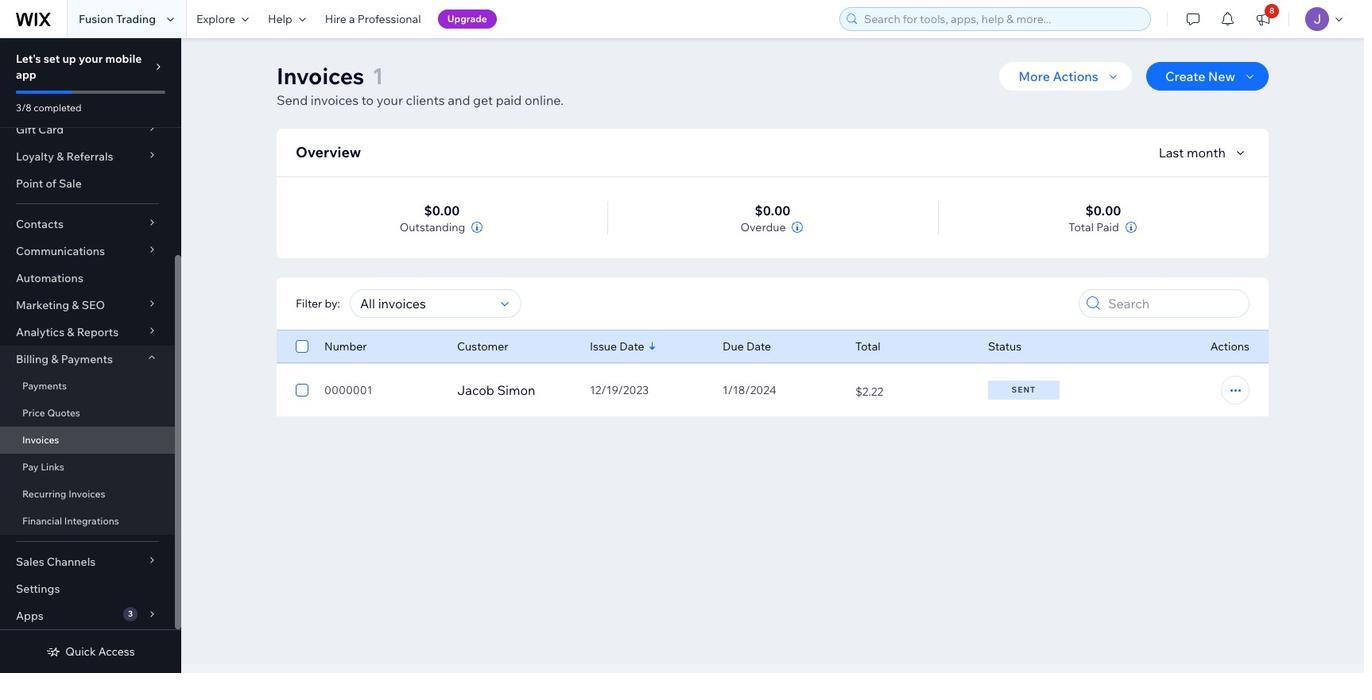 Task type: describe. For each thing, give the bounding box(es) containing it.
$2.22
[[855, 384, 883, 399]]

point of sale link
[[0, 170, 175, 197]]

seo
[[82, 298, 105, 312]]

3/8 completed
[[16, 102, 81, 114]]

overview
[[296, 143, 361, 161]]

3/8
[[16, 102, 31, 114]]

loyalty
[[16, 149, 54, 164]]

billing & payments
[[16, 352, 113, 366]]

pay links
[[22, 461, 64, 473]]

billing & payments button
[[0, 346, 175, 373]]

payments link
[[0, 373, 175, 400]]

8 button
[[1246, 0, 1281, 38]]

due
[[723, 339, 744, 354]]

point
[[16, 176, 43, 191]]

upgrade
[[447, 13, 487, 25]]

by:
[[325, 297, 340, 311]]

integrations
[[64, 515, 119, 527]]

2 vertical spatial invoices
[[68, 488, 105, 500]]

settings
[[16, 582, 60, 596]]

access
[[98, 645, 135, 659]]

analytics & reports button
[[0, 319, 175, 346]]

sent
[[1012, 385, 1036, 395]]

settings link
[[0, 576, 175, 603]]

automations
[[16, 271, 83, 285]]

filter by:
[[296, 297, 340, 311]]

total for total paid
[[1069, 220, 1094, 235]]

invoices 1 send invoices to your clients and get paid online.
[[277, 62, 564, 108]]

fusion
[[79, 12, 114, 26]]

loyalty & referrals
[[16, 149, 113, 164]]

number
[[324, 339, 367, 354]]

analytics
[[16, 325, 65, 339]]

recurring invoices link
[[0, 481, 175, 508]]

jacob
[[457, 382, 494, 398]]

payments inside popup button
[[61, 352, 113, 366]]

reports
[[77, 325, 119, 339]]

gift card button
[[0, 116, 175, 143]]

of
[[46, 176, 56, 191]]

set
[[43, 52, 60, 66]]

card
[[38, 122, 64, 137]]

financial integrations
[[22, 515, 119, 527]]

hire
[[325, 12, 347, 26]]

billing
[[16, 352, 49, 366]]

1
[[372, 62, 384, 90]]

simon
[[497, 382, 535, 398]]

marketing & seo button
[[0, 292, 175, 319]]

marketing
[[16, 298, 69, 312]]

price
[[22, 407, 45, 419]]

contacts button
[[0, 211, 175, 238]]

create new button
[[1146, 62, 1269, 91]]

sales
[[16, 555, 44, 569]]

outstanding
[[400, 220, 465, 235]]

last
[[1159, 145, 1184, 161]]

communications
[[16, 244, 105, 258]]

professional
[[358, 12, 421, 26]]

date for due date
[[746, 339, 771, 354]]

point of sale
[[16, 176, 82, 191]]

date for issue date
[[620, 339, 644, 354]]

let's set up your mobile app
[[16, 52, 142, 82]]

up
[[62, 52, 76, 66]]

loyalty & referrals button
[[0, 143, 175, 170]]

invoices link
[[0, 427, 175, 454]]

let's
[[16, 52, 41, 66]]

filter
[[296, 297, 322, 311]]

$0.00 for outstanding
[[424, 203, 460, 219]]

quick access
[[65, 645, 135, 659]]

online.
[[525, 92, 564, 108]]

1 vertical spatial payments
[[22, 380, 67, 392]]

marketing & seo
[[16, 298, 105, 312]]

month
[[1187, 145, 1226, 161]]

8
[[1270, 6, 1275, 16]]

analytics & reports
[[16, 325, 119, 339]]

create
[[1165, 68, 1206, 84]]

invoices for invoices
[[22, 434, 59, 446]]

channels
[[47, 555, 96, 569]]

hire a professional link
[[315, 0, 431, 38]]

app
[[16, 68, 36, 82]]

sales channels
[[16, 555, 96, 569]]

links
[[41, 461, 64, 473]]

& for billing
[[51, 352, 58, 366]]



Task type: locate. For each thing, give the bounding box(es) containing it.
2 date from the left
[[746, 339, 771, 354]]

& right the billing at the left bottom of the page
[[51, 352, 58, 366]]

price quotes link
[[0, 400, 175, 427]]

0 horizontal spatial date
[[620, 339, 644, 354]]

0 horizontal spatial $0.00
[[424, 203, 460, 219]]

0 horizontal spatial actions
[[1053, 68, 1099, 84]]

& left seo
[[72, 298, 79, 312]]

& right loyalty
[[57, 149, 64, 164]]

0 horizontal spatial invoices
[[22, 434, 59, 446]]

invoices up pay links
[[22, 434, 59, 446]]

2 $0.00 from the left
[[755, 203, 791, 219]]

automations link
[[0, 265, 175, 292]]

2 horizontal spatial $0.00
[[1086, 203, 1121, 219]]

1 horizontal spatial date
[[746, 339, 771, 354]]

actions right more at right top
[[1053, 68, 1099, 84]]

recurring
[[22, 488, 66, 500]]

your
[[79, 52, 103, 66], [377, 92, 403, 108]]

overdue
[[741, 220, 786, 235]]

your right up
[[79, 52, 103, 66]]

3 $0.00 from the left
[[1086, 203, 1121, 219]]

pay
[[22, 461, 39, 473]]

quick
[[65, 645, 96, 659]]

0 vertical spatial payments
[[61, 352, 113, 366]]

1 date from the left
[[620, 339, 644, 354]]

$0.00 up paid
[[1086, 203, 1121, 219]]

0000001
[[324, 383, 372, 398]]

1 horizontal spatial invoices
[[68, 488, 105, 500]]

12/19/2023
[[590, 383, 649, 398]]

your inside let's set up your mobile app
[[79, 52, 103, 66]]

None field
[[355, 290, 496, 317]]

1/18/2024
[[723, 383, 776, 398]]

more actions button
[[1000, 62, 1132, 91]]

upgrade button
[[438, 10, 497, 29]]

explore
[[196, 12, 235, 26]]

gift
[[16, 122, 36, 137]]

paid
[[1096, 220, 1119, 235]]

financial integrations link
[[0, 508, 175, 535]]

sidebar element
[[0, 0, 181, 673]]

date right the issue
[[620, 339, 644, 354]]

more actions
[[1019, 68, 1099, 84]]

1 vertical spatial your
[[377, 92, 403, 108]]

payments up payments link
[[61, 352, 113, 366]]

Search for tools, apps, help & more... field
[[859, 8, 1146, 30]]

actions
[[1053, 68, 1099, 84], [1211, 339, 1250, 354]]

1 horizontal spatial your
[[377, 92, 403, 108]]

1 horizontal spatial actions
[[1211, 339, 1250, 354]]

& inside 'billing & payments' popup button
[[51, 352, 58, 366]]

1 horizontal spatial total
[[1069, 220, 1094, 235]]

invoices
[[277, 62, 364, 90], [22, 434, 59, 446], [68, 488, 105, 500]]

new
[[1208, 68, 1235, 84]]

help button
[[258, 0, 315, 38]]

invoices for invoices 1 send invoices to your clients and get paid online.
[[277, 62, 364, 90]]

trading
[[116, 12, 156, 26]]

1 vertical spatial total
[[855, 339, 881, 354]]

0 horizontal spatial total
[[855, 339, 881, 354]]

and
[[448, 92, 470, 108]]

jacob simon
[[457, 382, 535, 398]]

quotes
[[47, 407, 80, 419]]

0 vertical spatial actions
[[1053, 68, 1099, 84]]

3
[[128, 609, 133, 619]]

& for analytics
[[67, 325, 74, 339]]

$0.00 up outstanding
[[424, 203, 460, 219]]

invoices down pay links link
[[68, 488, 105, 500]]

None checkbox
[[296, 337, 308, 356]]

issue date
[[590, 339, 644, 354]]

total paid
[[1069, 220, 1119, 235]]

&
[[57, 149, 64, 164], [72, 298, 79, 312], [67, 325, 74, 339], [51, 352, 58, 366]]

to
[[362, 92, 374, 108]]

last month
[[1159, 145, 1226, 161]]

sale
[[59, 176, 82, 191]]

total left paid
[[1069, 220, 1094, 235]]

invoices up invoices
[[277, 62, 364, 90]]

date right due
[[746, 339, 771, 354]]

0 horizontal spatial your
[[79, 52, 103, 66]]

pay links link
[[0, 454, 175, 481]]

clients
[[406, 92, 445, 108]]

None checkbox
[[296, 381, 308, 400]]

last month button
[[1159, 143, 1250, 162]]

your inside invoices 1 send invoices to your clients and get paid online.
[[377, 92, 403, 108]]

mobile
[[105, 52, 142, 66]]

a
[[349, 12, 355, 26]]

1 vertical spatial actions
[[1211, 339, 1250, 354]]

& inside analytics & reports popup button
[[67, 325, 74, 339]]

actions down search field
[[1211, 339, 1250, 354]]

completed
[[34, 102, 81, 114]]

total
[[1069, 220, 1094, 235], [855, 339, 881, 354]]

total up $2.22
[[855, 339, 881, 354]]

financial
[[22, 515, 62, 527]]

& inside marketing & seo dropdown button
[[72, 298, 79, 312]]

0 vertical spatial total
[[1069, 220, 1094, 235]]

$0.00 for total paid
[[1086, 203, 1121, 219]]

Search field
[[1103, 290, 1244, 317]]

$0.00 for overdue
[[755, 203, 791, 219]]

sales channels button
[[0, 549, 175, 576]]

total for total
[[855, 339, 881, 354]]

1 vertical spatial invoices
[[22, 434, 59, 446]]

$0.00 up overdue
[[755, 203, 791, 219]]

$0.00
[[424, 203, 460, 219], [755, 203, 791, 219], [1086, 203, 1121, 219]]

& inside loyalty & referrals popup button
[[57, 149, 64, 164]]

1 horizontal spatial $0.00
[[755, 203, 791, 219]]

recurring invoices
[[22, 488, 105, 500]]

invoices inside invoices 1 send invoices to your clients and get paid online.
[[277, 62, 364, 90]]

get
[[473, 92, 493, 108]]

payments
[[61, 352, 113, 366], [22, 380, 67, 392]]

more
[[1019, 68, 1050, 84]]

& for loyalty
[[57, 149, 64, 164]]

fusion trading
[[79, 12, 156, 26]]

due date
[[723, 339, 771, 354]]

apps
[[16, 609, 44, 623]]

help
[[268, 12, 292, 26]]

hire a professional
[[325, 12, 421, 26]]

issue
[[590, 339, 617, 354]]

invoices
[[311, 92, 359, 108]]

send
[[277, 92, 308, 108]]

1 $0.00 from the left
[[424, 203, 460, 219]]

payments up price quotes
[[22, 380, 67, 392]]

date
[[620, 339, 644, 354], [746, 339, 771, 354]]

2 horizontal spatial invoices
[[277, 62, 364, 90]]

& for marketing
[[72, 298, 79, 312]]

quick access button
[[46, 645, 135, 659]]

& left reports
[[67, 325, 74, 339]]

0 vertical spatial your
[[79, 52, 103, 66]]

actions inside "more actions" button
[[1053, 68, 1099, 84]]

paid
[[496, 92, 522, 108]]

your right to
[[377, 92, 403, 108]]

0 vertical spatial invoices
[[277, 62, 364, 90]]

gift card
[[16, 122, 64, 137]]



Task type: vqa. For each thing, say whether or not it's contained in the screenshot.
Number
yes



